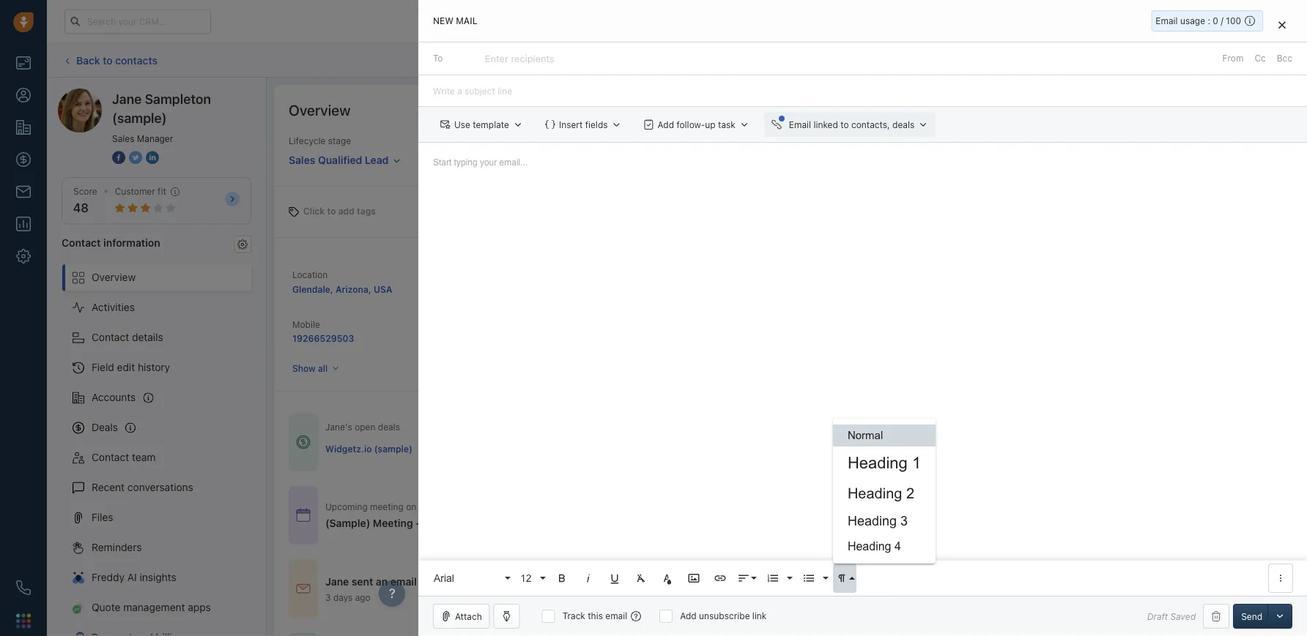 Task type: describe. For each thing, give the bounding box(es) containing it.
underline (⌘u) image
[[608, 572, 621, 586]]

2 container_wx8msf4aqz5i3rn1 image from the top
[[296, 582, 311, 597]]

closes in 3 days
[[775, 444, 842, 454]]

clear formatting image
[[635, 572, 648, 586]]

container_wx8msf4aqz5i3rn1 image
[[296, 436, 311, 450]]

upcoming
[[325, 502, 368, 512]]

usa
[[374, 284, 392, 295]]

recent conversations
[[92, 482, 193, 494]]

open
[[355, 423, 376, 433]]

normal
[[848, 430, 883, 442]]

freshworks switcher image
[[16, 614, 31, 629]]

contact for contact information
[[62, 237, 101, 249]]

fit
[[158, 187, 166, 197]]

follow-
[[677, 120, 705, 130]]

glendale,
[[292, 284, 333, 295]]

score 48
[[73, 187, 97, 215]]

customize overview
[[1194, 105, 1278, 115]]

edit
[[117, 362, 135, 374]]

this
[[588, 612, 603, 622]]

heading 3
[[848, 514, 908, 529]]

widgetz.io
[[325, 444, 372, 455]]

heading for heading 2
[[848, 486, 903, 502]]

contacts,
[[852, 120, 890, 130]]

heading 1
[[848, 454, 921, 472]]

100
[[1226, 16, 1242, 26]]

add for add follow-up task
[[658, 120, 674, 130]]

phone image
[[16, 581, 31, 596]]

mail
[[456, 16, 478, 26]]

cc
[[1255, 53, 1266, 64]]

use template button
[[433, 112, 531, 137]]

email linked to contacts, deals button
[[764, 112, 936, 137]]

deals inside button
[[893, 120, 915, 130]]

unordered list image
[[803, 572, 816, 586]]

heading for heading 1
[[848, 454, 908, 472]]

widgetz.io (sample)
[[325, 444, 413, 455]]

contacts
[[115, 54, 158, 66]]

row containing closes in 3 days
[[325, 435, 924, 465]]

23:30
[[518, 502, 543, 512]]

reminders
[[92, 542, 142, 554]]

back
[[76, 54, 100, 66]]

3 inside jane sent an email 3 days ago
[[325, 593, 331, 603]]

email for email linked to contacts, deals
[[789, 120, 811, 130]]

lifecycle stage
[[289, 136, 351, 146]]

insert link (⌘k) image
[[714, 572, 727, 586]]

deals
[[92, 422, 118, 434]]

3 inside heading 1 application
[[901, 514, 908, 529]]

heading 1 dialog
[[418, 0, 1308, 637]]

heading for heading 3
[[848, 514, 897, 529]]

to left add
[[327, 206, 336, 217]]

unsubscribe
[[699, 612, 750, 622]]

fields
[[585, 120, 608, 130]]

freddy ai insights
[[92, 572, 176, 584]]

quote management apps
[[92, 602, 211, 614]]

attach button
[[433, 605, 490, 630]]

meeting
[[370, 502, 404, 512]]

widgetz.io (sample) link
[[325, 443, 413, 456]]

13
[[440, 502, 449, 512]]

location
[[292, 270, 328, 280]]

details for contact details
[[132, 332, 163, 344]]

click to add tags
[[303, 206, 376, 217]]

add deal button
[[1169, 48, 1234, 73]]

overview
[[1241, 105, 1278, 115]]

history
[[138, 362, 170, 374]]

click
[[303, 206, 325, 217]]

heading 4 link
[[833, 535, 936, 559]]

12 button
[[515, 564, 547, 594]]

12
[[520, 573, 532, 585]]

details for view details
[[943, 511, 970, 521]]

arial button
[[429, 564, 512, 594]]

1
[[912, 454, 921, 472]]

3 inside row
[[815, 444, 821, 454]]

mng settings image
[[237, 240, 248, 250]]

days inside jane sent an email 3 days ago
[[333, 593, 353, 603]]

send
[[1242, 612, 1263, 622]]

in
[[805, 444, 813, 454]]

sales for sales manager
[[112, 133, 134, 144]]

track
[[563, 612, 586, 622]]

Search your CRM... text field
[[65, 9, 211, 34]]

insert fields
[[559, 120, 608, 130]]

Write a subject line text field
[[418, 76, 1308, 106]]

sampleton
[[145, 91, 211, 107]]

2 nov, from the left
[[589, 502, 607, 512]]

about
[[502, 518, 531, 530]]

team
[[132, 452, 156, 464]]

(sample) inside "link"
[[374, 444, 413, 455]]

customer
[[115, 187, 155, 197]]

mon
[[419, 502, 437, 512]]

linked
[[814, 120, 838, 130]]

score
[[73, 187, 97, 197]]

lead
[[365, 154, 389, 166]]

2
[[907, 486, 915, 502]]

insert
[[559, 120, 583, 130]]

twitter circled image
[[129, 150, 142, 165]]

final
[[423, 518, 445, 530]]

1 nov, from the left
[[452, 502, 470, 512]]

to inside upcoming meeting on mon 13 nov, 2023 from 23:30 to wed 15 nov, 2023 at 00:00 (sample) meeting - final discussion about the deal
[[545, 502, 553, 512]]

up
[[705, 120, 716, 130]]

information
[[103, 237, 160, 249]]

task
[[718, 120, 736, 130]]

normal link
[[833, 425, 936, 447]]

field
[[92, 362, 114, 374]]

link
[[753, 612, 767, 622]]

jane for jane sent an email 3 days ago
[[325, 576, 349, 588]]

(sample) inside jane sampleton (sample)
[[112, 110, 167, 126]]

jane sent an email 3 days ago
[[325, 576, 417, 603]]

closes
[[775, 444, 803, 454]]

Enter recipients text field
[[485, 47, 558, 70]]

close image
[[1279, 21, 1286, 29]]

sales qualified lead
[[289, 154, 389, 166]]

deal inside button
[[1209, 55, 1227, 66]]

to
[[433, 53, 443, 64]]

accounts
[[92, 392, 136, 404]]

phone element
[[9, 574, 38, 603]]

sales qualified lead link
[[289, 147, 401, 168]]

contact for contact details
[[92, 332, 129, 344]]



Task type: vqa. For each thing, say whether or not it's contained in the screenshot.
How to configure roles and manage user permissions link
no



Task type: locate. For each thing, give the bounding box(es) containing it.
add
[[1191, 55, 1207, 66], [658, 120, 674, 130], [680, 612, 697, 622]]

contact down activities
[[92, 332, 129, 344]]

0 vertical spatial overview
[[289, 101, 351, 118]]

days left the ago
[[333, 593, 353, 603]]

saved
[[1171, 612, 1196, 622]]

0 horizontal spatial nov,
[[452, 502, 470, 512]]

1 horizontal spatial overview
[[289, 101, 351, 118]]

2 horizontal spatial 3
[[901, 514, 908, 529]]

0 horizontal spatial jane
[[112, 91, 142, 107]]

email for email usage : 0 / 100
[[1156, 16, 1178, 26]]

wed
[[556, 502, 574, 512]]

1 vertical spatial days
[[333, 593, 353, 603]]

sent
[[352, 576, 373, 588]]

to inside button
[[841, 120, 849, 130]]

customize
[[1194, 105, 1238, 115]]

jane sampleton (sample)
[[112, 91, 211, 126]]

deal down 0
[[1209, 55, 1227, 66]]

sales
[[112, 133, 134, 144], [289, 154, 315, 166]]

heading inside "link"
[[848, 540, 892, 553]]

contact
[[62, 237, 101, 249], [92, 332, 129, 344], [92, 452, 129, 464]]

1 vertical spatial jane
[[325, 576, 349, 588]]

the
[[533, 518, 550, 530]]

management
[[123, 602, 185, 614]]

2 heading from the top
[[848, 486, 903, 502]]

apps
[[188, 602, 211, 614]]

0 horizontal spatial overview
[[92, 272, 136, 284]]

italic (⌘i) image
[[582, 572, 595, 586]]

0 vertical spatial 3
[[815, 444, 821, 454]]

nov, right 13
[[452, 502, 470, 512]]

email inside jane sent an email 3 days ago
[[391, 576, 417, 588]]

1 horizontal spatial details
[[943, 511, 970, 521]]

2023 left at
[[610, 502, 631, 512]]

track this email
[[563, 612, 628, 622]]

0 horizontal spatial sales
[[112, 133, 134, 144]]

0 horizontal spatial 2023
[[472, 502, 494, 512]]

contact team
[[92, 452, 156, 464]]

sales for sales qualified lead
[[289, 154, 315, 166]]

1 heading from the top
[[848, 454, 908, 472]]

add left follow-
[[658, 120, 674, 130]]

field edit history
[[92, 362, 170, 374]]

deals right open
[[378, 423, 400, 433]]

add inside "add deal" button
[[1191, 55, 1207, 66]]

email inside heading 1 'dialog'
[[606, 612, 628, 622]]

container_wx8msf4aqz5i3rn1 image left sent
[[296, 582, 311, 597]]

new for new
[[501, 157, 520, 167]]

conversations
[[127, 482, 193, 494]]

1 vertical spatial email
[[606, 612, 628, 622]]

sales up facebook circled image
[[112, 133, 134, 144]]

contact information
[[62, 237, 160, 249]]

(sample) up sales manager
[[112, 110, 167, 126]]

heading 4
[[848, 540, 901, 553]]

1 horizontal spatial deal
[[1209, 55, 1227, 66]]

sales manager
[[112, 133, 173, 144]]

details up history
[[132, 332, 163, 344]]

0 horizontal spatial 3
[[325, 593, 331, 603]]

0 vertical spatial sales
[[112, 133, 134, 144]]

attach
[[455, 612, 482, 622]]

1 2023 from the left
[[472, 502, 494, 512]]

add follow-up task
[[658, 120, 736, 130]]

details right "view"
[[943, 511, 970, 521]]

an
[[376, 576, 388, 588]]

contact up the recent
[[92, 452, 129, 464]]

heading 2 link
[[833, 479, 936, 509]]

new down "template"
[[501, 157, 520, 167]]

deal inside upcoming meeting on mon 13 nov, 2023 from 23:30 to wed 15 nov, 2023 at 00:00 (sample) meeting - final discussion about the deal
[[552, 518, 573, 530]]

new left mail
[[433, 16, 454, 26]]

heading up heading 3
[[848, 486, 903, 502]]

send button
[[1234, 605, 1271, 630]]

1 horizontal spatial jane
[[325, 576, 349, 588]]

3 right in at the bottom of page
[[815, 444, 821, 454]]

1 horizontal spatial add
[[680, 612, 697, 622]]

/
[[1221, 16, 1224, 26]]

text color image
[[661, 572, 674, 586]]

0 horizontal spatial deal
[[552, 518, 573, 530]]

mobile
[[292, 320, 320, 330]]

0 horizontal spatial email
[[391, 576, 417, 588]]

1 vertical spatial new
[[501, 157, 520, 167]]

jane inside jane sampleton (sample)
[[112, 91, 142, 107]]

0 horizontal spatial days
[[333, 593, 353, 603]]

4 heading from the top
[[848, 540, 892, 553]]

1 horizontal spatial email
[[1156, 16, 1178, 26]]

1 horizontal spatial email
[[606, 612, 628, 622]]

lifecycle
[[289, 136, 326, 146]]

to left wed
[[545, 502, 553, 512]]

0 horizontal spatial deals
[[378, 423, 400, 433]]

from
[[497, 502, 516, 512]]

arial
[[434, 573, 454, 585]]

heading 1 application
[[418, 143, 1308, 597]]

linkedin circled image
[[146, 150, 159, 165]]

(sample)
[[112, 110, 167, 126], [374, 444, 413, 455]]

heading for heading 4
[[848, 540, 892, 553]]

jane inside jane sent an email 3 days ago
[[325, 576, 349, 588]]

nov, right the '15'
[[589, 502, 607, 512]]

heading up heading 4
[[848, 514, 897, 529]]

jane's open deals
[[325, 423, 400, 433]]

use template
[[454, 120, 509, 130]]

heading down heading 3
[[848, 540, 892, 553]]

jane
[[112, 91, 142, 107], [325, 576, 349, 588]]

1 horizontal spatial deals
[[893, 120, 915, 130]]

1 vertical spatial contact
[[92, 332, 129, 344]]

overview up lifecycle stage
[[289, 101, 351, 118]]

2023 up discussion
[[472, 502, 494, 512]]

on
[[406, 502, 417, 512]]

to right linked
[[841, 120, 849, 130]]

add for add deal
[[1191, 55, 1207, 66]]

0 vertical spatial deal
[[1209, 55, 1227, 66]]

contact details
[[92, 332, 163, 344]]

days right in at the bottom of page
[[823, 444, 842, 454]]

0 vertical spatial days
[[823, 444, 842, 454]]

1 vertical spatial sales
[[289, 154, 315, 166]]

jane down contacts at top left
[[112, 91, 142, 107]]

all
[[318, 364, 328, 374]]

3
[[815, 444, 821, 454], [901, 514, 908, 529], [325, 593, 331, 603]]

1 horizontal spatial new
[[501, 157, 520, 167]]

container_wx8msf4aqz5i3rn1 image
[[296, 508, 311, 523], [296, 582, 311, 597]]

upcoming meeting on mon 13 nov, 2023 from 23:30 to wed 15 nov, 2023 at 00:00 (sample) meeting - final discussion about the deal
[[325, 502, 669, 530]]

0 horizontal spatial (sample)
[[112, 110, 167, 126]]

2 horizontal spatial add
[[1191, 55, 1207, 66]]

ai
[[127, 572, 137, 584]]

3 heading from the top
[[848, 514, 897, 529]]

email right this
[[606, 612, 628, 622]]

2 vertical spatial contact
[[92, 452, 129, 464]]

0 horizontal spatial email
[[789, 120, 811, 130]]

1 vertical spatial deal
[[552, 518, 573, 530]]

:
[[1208, 16, 1211, 26]]

2 2023 from the left
[[610, 502, 631, 512]]

1 vertical spatial container_wx8msf4aqz5i3rn1 image
[[296, 582, 311, 597]]

template
[[473, 120, 509, 130]]

from
[[1223, 53, 1244, 64]]

0 vertical spatial email
[[1156, 16, 1178, 26]]

deal
[[1209, 55, 1227, 66], [552, 518, 573, 530]]

0 vertical spatial jane
[[112, 91, 142, 107]]

3 up 4
[[901, 514, 908, 529]]

at
[[634, 502, 642, 512]]

0 horizontal spatial new
[[433, 16, 454, 26]]

add left unsubscribe
[[680, 612, 697, 622]]

1 vertical spatial email
[[789, 120, 811, 130]]

email inside button
[[789, 120, 811, 130]]

new inside heading 1 'dialog'
[[433, 16, 454, 26]]

to
[[103, 54, 113, 66], [841, 120, 849, 130], [327, 206, 336, 217], [545, 502, 553, 512]]

1 vertical spatial 3
[[901, 514, 908, 529]]

0 vertical spatial container_wx8msf4aqz5i3rn1 image
[[296, 508, 311, 523]]

view
[[921, 511, 940, 521]]

email left linked
[[789, 120, 811, 130]]

2 vertical spatial 3
[[325, 593, 331, 603]]

19266529503
[[292, 334, 354, 344]]

(sample) down open
[[374, 444, 413, 455]]

meeting
[[373, 518, 413, 530]]

new link
[[435, 153, 577, 171]]

4
[[895, 540, 901, 553]]

new for new mail
[[433, 16, 454, 26]]

row
[[325, 435, 924, 465]]

overview
[[289, 101, 351, 118], [92, 272, 136, 284]]

insert image (⌘p) image
[[687, 572, 701, 586]]

0 vertical spatial email
[[391, 576, 417, 588]]

facebook circled image
[[112, 150, 125, 165]]

sales down lifecycle
[[289, 154, 315, 166]]

qualified
[[318, 154, 362, 166]]

quote
[[92, 602, 121, 614]]

1 horizontal spatial nov,
[[589, 502, 607, 512]]

status
[[435, 136, 462, 146]]

1 horizontal spatial 2023
[[610, 502, 631, 512]]

0 vertical spatial (sample)
[[112, 110, 167, 126]]

deals right contacts,
[[893, 120, 915, 130]]

contact for contact team
[[92, 452, 129, 464]]

0 vertical spatial add
[[1191, 55, 1207, 66]]

to right back
[[103, 54, 113, 66]]

stage
[[328, 136, 351, 146]]

1 horizontal spatial 3
[[815, 444, 821, 454]]

email left 'usage'
[[1156, 16, 1178, 26]]

3 left the ago
[[325, 593, 331, 603]]

heading down normal link
[[848, 454, 908, 472]]

1 vertical spatial add
[[658, 120, 674, 130]]

jane's
[[325, 423, 352, 433]]

insert fields button
[[538, 112, 629, 137]]

overview up activities
[[92, 272, 136, 284]]

add deal
[[1191, 55, 1227, 66]]

add
[[338, 206, 355, 217]]

48 button
[[73, 201, 89, 215]]

back to contacts link
[[62, 49, 158, 72]]

jane for jane sampleton (sample)
[[112, 91, 142, 107]]

contact down 48 button
[[62, 237, 101, 249]]

manager
[[137, 133, 173, 144]]

days inside row
[[823, 444, 842, 454]]

0 horizontal spatial details
[[132, 332, 163, 344]]

deal down wed
[[552, 518, 573, 530]]

0 horizontal spatial add
[[658, 120, 674, 130]]

add unsubscribe link
[[680, 612, 767, 622]]

freddy
[[92, 572, 125, 584]]

show
[[292, 364, 316, 374]]

add for add unsubscribe link
[[680, 612, 697, 622]]

0 vertical spatial new
[[433, 16, 454, 26]]

email usage : 0 / 100
[[1156, 16, 1242, 26]]

1 vertical spatial overview
[[92, 272, 136, 284]]

1 vertical spatial details
[[943, 511, 970, 521]]

1 vertical spatial deals
[[378, 423, 400, 433]]

2 vertical spatial add
[[680, 612, 697, 622]]

1 vertical spatial (sample)
[[374, 444, 413, 455]]

view details link
[[913, 502, 978, 529]]

1 container_wx8msf4aqz5i3rn1 image from the top
[[296, 508, 311, 523]]

0 vertical spatial contact
[[62, 237, 101, 249]]

heading 3 link
[[833, 509, 936, 535]]

container_wx8msf4aqz5i3rn1 image left upcoming
[[296, 508, 311, 523]]

email linked to contacts, deals
[[789, 120, 915, 130]]

email right "an" on the bottom left of page
[[391, 576, 417, 588]]

0 vertical spatial deals
[[893, 120, 915, 130]]

tags
[[357, 206, 376, 217]]

add left from
[[1191, 55, 1207, 66]]

48
[[73, 201, 89, 215]]

1 horizontal spatial sales
[[289, 154, 315, 166]]

1 horizontal spatial days
[[823, 444, 842, 454]]

1 horizontal spatial (sample)
[[374, 444, 413, 455]]

0 vertical spatial details
[[132, 332, 163, 344]]

jane left sent
[[325, 576, 349, 588]]

email image
[[1162, 16, 1173, 28]]

email
[[391, 576, 417, 588], [606, 612, 628, 622]]



